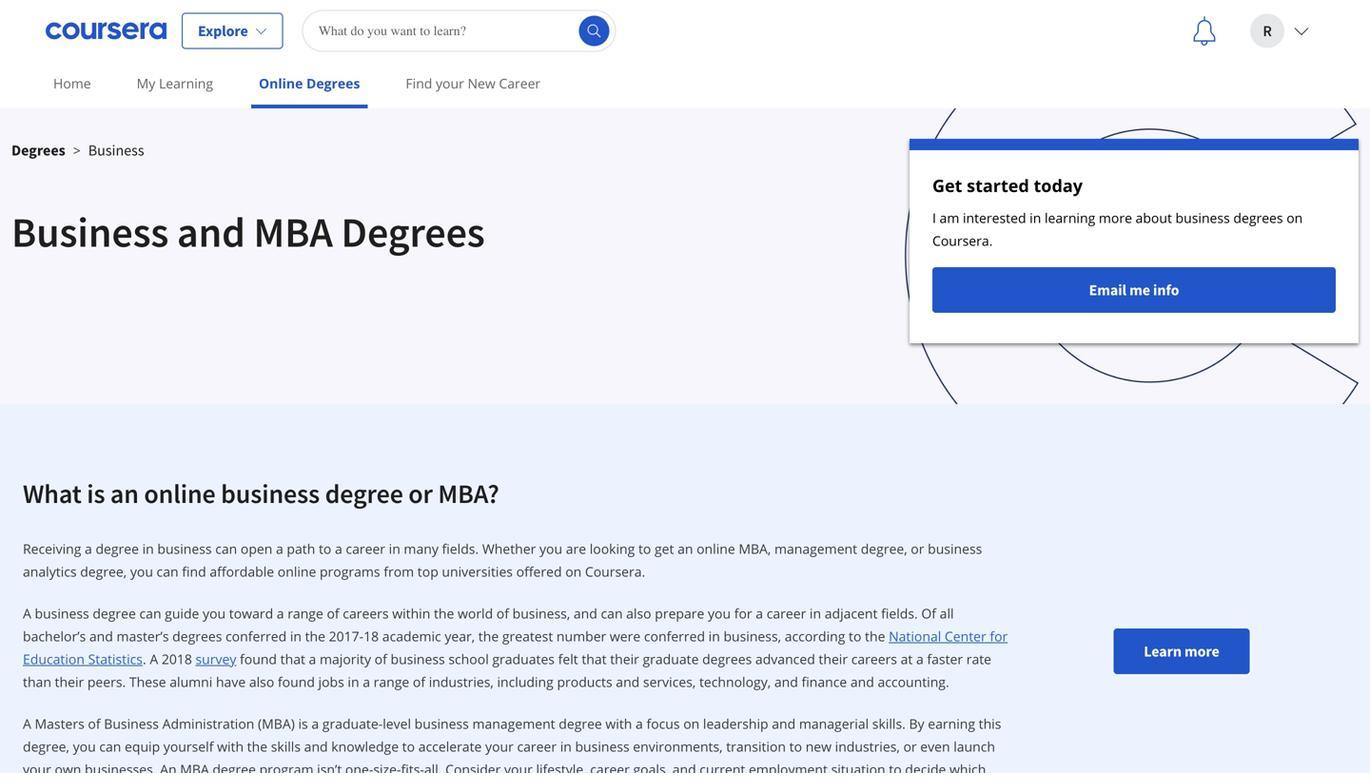 Task type: vqa. For each thing, say whether or not it's contained in the screenshot.
rightmost is
yes



Task type: locate. For each thing, give the bounding box(es) containing it.
.
[[143, 650, 146, 668]]

a right receiving
[[85, 540, 92, 558]]

online up find
[[144, 477, 216, 510]]

their up finance
[[819, 650, 848, 668]]

business up find
[[157, 540, 212, 558]]

1 horizontal spatial management
[[774, 540, 857, 558]]

to right path
[[319, 540, 331, 558]]

1 vertical spatial management
[[472, 715, 555, 733]]

0 vertical spatial fields.
[[442, 540, 479, 558]]

or up of
[[911, 540, 924, 558]]

find
[[406, 74, 432, 92]]

in
[[1030, 209, 1041, 227], [142, 540, 154, 558], [389, 540, 400, 558], [810, 605, 821, 623], [290, 628, 302, 646], [709, 628, 720, 646], [348, 673, 359, 691], [560, 738, 572, 756]]

1 horizontal spatial more
[[1185, 642, 1220, 661]]

degree inside receiving a degree in business can open a path to a career in many fields. whether you are looking to get an online mba, management degree, or business analytics degree, you can find affordable online programs from top universities offered on coursera.
[[96, 540, 139, 558]]

2 vertical spatial or
[[903, 738, 917, 756]]

interested
[[963, 209, 1026, 227]]

1 vertical spatial industries,
[[835, 738, 900, 756]]

online
[[259, 74, 303, 92]]

2 horizontal spatial degree,
[[861, 540, 907, 558]]

0 horizontal spatial careers
[[343, 605, 389, 623]]

management down the including
[[472, 715, 555, 733]]

0 horizontal spatial business,
[[513, 605, 570, 623]]

0 vertical spatial mba
[[254, 206, 333, 258]]

accelerate
[[418, 738, 482, 756]]

or down by
[[903, 738, 917, 756]]

0 vertical spatial management
[[774, 540, 857, 558]]

business, up greatest
[[513, 605, 570, 623]]

the left skills
[[247, 738, 267, 756]]

1 vertical spatial online
[[697, 540, 735, 558]]

0 horizontal spatial more
[[1099, 209, 1132, 227]]

or left mba? at the bottom left of page
[[408, 477, 433, 510]]

the
[[434, 605, 454, 623], [305, 628, 325, 646], [478, 628, 499, 646], [865, 628, 885, 646], [247, 738, 267, 756]]

1 vertical spatial for
[[990, 628, 1008, 646]]

to up fits-
[[402, 738, 415, 756]]

fields. up universities
[[442, 540, 479, 558]]

18
[[364, 628, 379, 646]]

degree up 'programs'
[[325, 477, 403, 510]]

offered
[[516, 563, 562, 581]]

in up from
[[389, 540, 400, 558]]

world
[[458, 605, 493, 623]]

have
[[216, 673, 246, 691]]

1 horizontal spatial careers
[[851, 650, 897, 668]]

an
[[160, 761, 177, 774]]

your up consider
[[485, 738, 514, 756]]

coursera. down am on the top right of page
[[932, 232, 993, 250]]

2 vertical spatial degrees
[[702, 650, 752, 668]]

0 vertical spatial for
[[734, 605, 752, 623]]

a right at
[[916, 650, 924, 668]]

a up bachelor's on the left bottom of page
[[23, 605, 31, 623]]

1 vertical spatial also
[[249, 673, 274, 691]]

2 vertical spatial degree,
[[23, 738, 69, 756]]

your right "find"
[[436, 74, 464, 92]]

more
[[1099, 209, 1132, 227], [1185, 642, 1220, 661]]

in up the lifestyle, in the bottom left of the page
[[560, 738, 572, 756]]

current
[[700, 761, 745, 774]]

0 horizontal spatial coursera.
[[585, 563, 645, 581]]

knowledge
[[331, 738, 399, 756]]

online down path
[[278, 563, 316, 581]]

0 horizontal spatial an
[[110, 477, 139, 510]]

0 vertical spatial online
[[144, 477, 216, 510]]

also
[[626, 605, 651, 623], [249, 673, 274, 691]]

0 horizontal spatial range
[[288, 605, 323, 623]]

0 horizontal spatial is
[[87, 477, 105, 510]]

learn more
[[1144, 642, 1220, 661]]

guide
[[165, 605, 199, 623]]

0 horizontal spatial management
[[472, 715, 555, 733]]

1 vertical spatial degrees
[[172, 628, 222, 646]]

prepare
[[655, 605, 704, 623]]

a
[[23, 605, 31, 623], [150, 650, 158, 668], [23, 715, 31, 733]]

of up 2017-
[[327, 605, 339, 623]]

a left masters
[[23, 715, 31, 733]]

survey link
[[196, 650, 236, 668]]

0 vertical spatial with
[[606, 715, 632, 733]]

can up "businesses."
[[99, 738, 121, 756]]

to left decide at right
[[889, 761, 902, 774]]

for inside national center for education statistics
[[990, 628, 1008, 646]]

toward
[[229, 605, 273, 623]]

1 vertical spatial or
[[911, 540, 924, 558]]

in up 'master's'
[[142, 540, 154, 558]]

business up the lifestyle, in the bottom left of the page
[[575, 738, 630, 756]]

career up the lifestyle, in the bottom left of the page
[[517, 738, 557, 756]]

1 vertical spatial coursera.
[[585, 563, 645, 581]]

1 vertical spatial with
[[217, 738, 244, 756]]

is right what
[[87, 477, 105, 510]]

1 vertical spatial range
[[374, 673, 409, 691]]

0 horizontal spatial degrees
[[172, 628, 222, 646]]

an
[[110, 477, 139, 510], [678, 540, 693, 558]]

degrees
[[306, 74, 360, 92], [11, 141, 65, 160], [341, 206, 485, 258]]

0 vertical spatial careers
[[343, 605, 389, 623]]

business and mba degrees
[[11, 206, 485, 258]]

statistics
[[88, 650, 143, 668]]

a for masters
[[23, 715, 31, 733]]

national
[[889, 628, 941, 646]]

1 vertical spatial business,
[[724, 628, 781, 646]]

None search field
[[302, 10, 616, 52]]

1 horizontal spatial range
[[374, 673, 409, 691]]

1 vertical spatial a
[[150, 650, 158, 668]]

you up own
[[73, 738, 96, 756]]

fields. up national
[[881, 605, 918, 623]]

1 vertical spatial mba
[[180, 761, 209, 774]]

industries, inside found that a majority of business school graduates felt that their graduate degrees advanced their careers at a faster rate than their peers. these alumni have also found jobs in a range of industries, including products and services, technology, and finance and accounting.
[[429, 673, 494, 691]]

a business degree can guide you toward a range of careers within the world of business, and can also prepare you for a career in adjacent fields. of all bachelor's and master's degrees conferred in the 2017-18 academic year, the greatest number were conferred in business, according to the
[[23, 605, 954, 646]]

degree, right the analytics
[[80, 563, 127, 581]]

more right learn
[[1185, 642, 1220, 661]]

in right jobs
[[348, 673, 359, 691]]

0 horizontal spatial industries,
[[429, 673, 494, 691]]

1 vertical spatial careers
[[851, 650, 897, 668]]

their down were
[[610, 650, 639, 668]]

of right masters
[[88, 715, 101, 733]]

1 horizontal spatial industries,
[[835, 738, 900, 756]]

1 vertical spatial business
[[11, 206, 169, 258]]

business up bachelor's on the left bottom of page
[[35, 605, 89, 623]]

also up were
[[626, 605, 651, 623]]

0 vertical spatial or
[[408, 477, 433, 510]]

businesses.
[[85, 761, 157, 774]]

in inside found that a majority of business school graduates felt that their graduate degrees advanced their careers at a faster rate than their peers. these alumni have also found jobs in a range of industries, including products and services, technology, and finance and accounting.
[[348, 673, 359, 691]]

1 horizontal spatial coursera.
[[932, 232, 993, 250]]

1 horizontal spatial degree,
[[80, 563, 127, 581]]

1 horizontal spatial is
[[298, 715, 308, 733]]

r
[[1263, 21, 1272, 40]]

1 horizontal spatial conferred
[[644, 628, 705, 646]]

found up have
[[240, 650, 277, 668]]

2 horizontal spatial degrees
[[1234, 209, 1283, 227]]

on inside a masters of business administration (mba) is a graduate-level business management degree with a focus on leadership and managerial skills. by earning this degree, you can equip yourself with the skills and knowledge to accelerate your career in business environments, transition to new industries, or even launch your own businesses. an mba degree program isn't one-size-fits-all. consider your lifestyle, career goals, and current employment situation to decide whi
[[683, 715, 700, 733]]

degrees
[[1234, 209, 1283, 227], [172, 628, 222, 646], [702, 650, 752, 668]]

0 vertical spatial more
[[1099, 209, 1132, 227]]

master's
[[117, 628, 169, 646]]

equip
[[125, 738, 160, 756]]

email me info
[[1089, 281, 1179, 300]]

careers left at
[[851, 650, 897, 668]]

in left learning
[[1030, 209, 1041, 227]]

0 horizontal spatial also
[[249, 673, 274, 691]]

0 horizontal spatial mba
[[180, 761, 209, 774]]

0 horizontal spatial for
[[734, 605, 752, 623]]

to left get on the left
[[638, 540, 651, 558]]

degrees inside i am interested in learning more about business degrees on coursera.
[[1234, 209, 1283, 227]]

0 horizontal spatial that
[[280, 650, 305, 668]]

business
[[1176, 209, 1230, 227], [221, 477, 320, 510], [157, 540, 212, 558], [928, 540, 982, 558], [35, 605, 89, 623], [391, 650, 445, 668], [415, 715, 469, 733], [575, 738, 630, 756]]

can
[[215, 540, 237, 558], [157, 563, 179, 581], [139, 605, 161, 623], [601, 605, 623, 623], [99, 738, 121, 756]]

an right get on the left
[[678, 540, 693, 558]]

1 vertical spatial more
[[1185, 642, 1220, 661]]

0 vertical spatial also
[[626, 605, 651, 623]]

graduate
[[643, 650, 699, 668]]

learning
[[159, 74, 213, 92]]

online left mba,
[[697, 540, 735, 558]]

online
[[144, 477, 216, 510], [697, 540, 735, 558], [278, 563, 316, 581]]

conferred up graduate
[[644, 628, 705, 646]]

0 vertical spatial business,
[[513, 605, 570, 623]]

to up employment
[[789, 738, 802, 756]]

your left own
[[23, 761, 51, 774]]

with left focus at the bottom of page
[[606, 715, 632, 733]]

0 vertical spatial coursera.
[[932, 232, 993, 250]]

own
[[55, 761, 81, 774]]

1 vertical spatial fields.
[[881, 605, 918, 623]]

business inside found that a majority of business school graduates felt that their graduate degrees advanced their careers at a faster rate than their peers. these alumni have also found jobs in a range of industries, including products and services, technology, and finance and accounting.
[[391, 650, 445, 668]]

1 vertical spatial found
[[278, 673, 315, 691]]

mba inside a masters of business administration (mba) is a graduate-level business management degree with a focus on leadership and managerial skills. by earning this degree, you can equip yourself with the skills and knowledge to accelerate your career in business environments, transition to new industries, or even launch your own businesses. an mba degree program isn't one-size-fits-all. consider your lifestyle, career goals, and current employment situation to decide whi
[[180, 761, 209, 774]]

degree
[[325, 477, 403, 510], [96, 540, 139, 558], [93, 605, 136, 623], [559, 715, 602, 733], [213, 761, 256, 774]]

a up 'programs'
[[335, 540, 342, 558]]

graduates
[[492, 650, 555, 668]]

degree down products
[[559, 715, 602, 733]]

1 horizontal spatial fields.
[[881, 605, 918, 623]]

receiving a degree in business can open a path to a career in many fields. whether you are looking to get an online mba, management degree, or business analytics degree, you can find affordable online programs from top universities offered on coursera.
[[23, 540, 982, 581]]

1 vertical spatial on
[[565, 563, 582, 581]]

range right toward
[[288, 605, 323, 623]]

also right have
[[249, 673, 274, 691]]

or inside receiving a degree in business can open a path to a career in many fields. whether you are looking to get an online mba, management degree, or business analytics degree, you can find affordable online programs from top universities offered on coursera.
[[911, 540, 924, 558]]

business, up advanced
[[724, 628, 781, 646]]

new
[[468, 74, 496, 92]]

0 vertical spatial degrees
[[1234, 209, 1283, 227]]

can up affordable at the bottom left of page
[[215, 540, 237, 558]]

2 vertical spatial business
[[104, 715, 159, 733]]

1 horizontal spatial that
[[582, 650, 607, 668]]

looking
[[590, 540, 635, 558]]

can up 'master's'
[[139, 605, 161, 623]]

0 horizontal spatial on
[[565, 563, 582, 581]]

more inside learn more link
[[1185, 642, 1220, 661]]

mba
[[254, 206, 333, 258], [180, 761, 209, 774]]

0 horizontal spatial degree,
[[23, 738, 69, 756]]

a right toward
[[277, 605, 284, 623]]

0 vertical spatial a
[[23, 605, 31, 623]]

these
[[129, 673, 166, 691]]

your
[[436, 74, 464, 92], [485, 738, 514, 756], [23, 761, 51, 774], [504, 761, 533, 774]]

degree, down masters
[[23, 738, 69, 756]]

analytics
[[23, 563, 77, 581]]

2 vertical spatial a
[[23, 715, 31, 733]]

skills
[[271, 738, 301, 756]]

1 vertical spatial an
[[678, 540, 693, 558]]

the down "world"
[[478, 628, 499, 646]]

a right .
[[150, 650, 158, 668]]

2 horizontal spatial their
[[819, 650, 848, 668]]

1 vertical spatial is
[[298, 715, 308, 733]]

with down 'administration' in the left bottom of the page
[[217, 738, 244, 756]]

industries, up situation
[[835, 738, 900, 756]]

is right (mba)
[[298, 715, 308, 733]]

0 horizontal spatial fields.
[[442, 540, 479, 558]]

0 vertical spatial on
[[1287, 209, 1303, 227]]

business down academic
[[391, 650, 445, 668]]

1 horizontal spatial on
[[683, 715, 700, 733]]

get started today status
[[910, 139, 1359, 343]]

industries, down school
[[429, 673, 494, 691]]

including
[[497, 673, 554, 691]]

mba?
[[438, 477, 499, 510]]

are
[[566, 540, 586, 558]]

1 horizontal spatial degrees
[[702, 650, 752, 668]]

your inside find your new career 'link'
[[436, 74, 464, 92]]

with
[[606, 715, 632, 733], [217, 738, 244, 756]]

a inside a business degree can guide you toward a range of careers within the world of business, and can also prepare you for a career in adjacent fields. of all bachelor's and master's degrees conferred in the 2017-18 academic year, the greatest number were conferred in business, according to the
[[23, 605, 31, 623]]

coursera. down looking
[[585, 563, 645, 581]]

career left goals,
[[590, 761, 630, 774]]

1 horizontal spatial for
[[990, 628, 1008, 646]]

to down the adjacent
[[849, 628, 862, 646]]

environments,
[[633, 738, 723, 756]]

1 horizontal spatial an
[[678, 540, 693, 558]]

career up 'programs'
[[346, 540, 385, 558]]

find
[[182, 563, 206, 581]]

also inside a business degree can guide you toward a range of careers within the world of business, and can also prepare you for a career in adjacent fields. of all bachelor's and master's degrees conferred in the 2017-18 academic year, the greatest number were conferred in business, according to the
[[626, 605, 651, 623]]

that left majority
[[280, 650, 305, 668]]

business inside a masters of business administration (mba) is a graduate-level business management degree with a focus on leadership and managerial skills. by earning this degree, you can equip yourself with the skills and knowledge to accelerate your career in business environments, transition to new industries, or even launch your own businesses. an mba degree program isn't one-size-fits-all. consider your lifestyle, career goals, and current employment situation to decide whi
[[104, 715, 159, 733]]

a inside a masters of business administration (mba) is a graduate-level business management degree with a focus on leadership and managerial skills. by earning this degree, you can equip yourself with the skills and knowledge to accelerate your career in business environments, transition to new industries, or even launch your own businesses. an mba degree program isn't one-size-fits-all. consider your lifestyle, career goals, and current employment situation to decide whi
[[23, 715, 31, 733]]

business right the >
[[88, 141, 144, 160]]

my
[[137, 74, 155, 92]]

degree, up the adjacent
[[861, 540, 907, 558]]

isn't
[[317, 761, 342, 774]]

level
[[383, 715, 411, 733]]

is inside a masters of business administration (mba) is a graduate-level business management degree with a focus on leadership and managerial skills. by earning this degree, you can equip yourself with the skills and knowledge to accelerate your career in business environments, transition to new industries, or even launch your own businesses. an mba degree program isn't one-size-fits-all. consider your lifestyle, career goals, and current employment situation to decide whi
[[298, 715, 308, 733]]

0 vertical spatial range
[[288, 605, 323, 623]]

business link
[[88, 141, 144, 160]]

explore
[[198, 21, 248, 40]]

the down the adjacent
[[865, 628, 885, 646]]

2 horizontal spatial online
[[697, 540, 735, 558]]

found left jobs
[[278, 673, 315, 691]]

0 vertical spatial degrees
[[306, 74, 360, 92]]

2 horizontal spatial on
[[1287, 209, 1303, 227]]

careers up 18
[[343, 605, 389, 623]]

2 vertical spatial on
[[683, 715, 700, 733]]

national center for education statistics link
[[23, 628, 1008, 668]]

conferred down toward
[[226, 628, 287, 646]]

business down degrees > business
[[11, 206, 169, 258]]

you
[[539, 540, 562, 558], [130, 563, 153, 581], [203, 605, 226, 623], [708, 605, 731, 623], [73, 738, 96, 756]]

2 conferred from the left
[[644, 628, 705, 646]]

for
[[734, 605, 752, 623], [990, 628, 1008, 646]]

national center for education statistics
[[23, 628, 1008, 668]]

degree right receiving
[[96, 540, 139, 558]]

business up accelerate
[[415, 715, 469, 733]]

business right about
[[1176, 209, 1230, 227]]

0 horizontal spatial conferred
[[226, 628, 287, 646]]

center
[[945, 628, 986, 646]]

the up the year,
[[434, 605, 454, 623]]

for up rate
[[990, 628, 1008, 646]]

0 horizontal spatial online
[[144, 477, 216, 510]]

2 vertical spatial online
[[278, 563, 316, 581]]

for right prepare
[[734, 605, 752, 623]]

range inside a business degree can guide you toward a range of careers within the world of business, and can also prepare you for a career in adjacent fields. of all bachelor's and master's degrees conferred in the 2017-18 academic year, the greatest number were conferred in business, according to the
[[288, 605, 323, 623]]

more left about
[[1099, 209, 1132, 227]]

affordable
[[210, 563, 274, 581]]

online degrees link
[[251, 62, 368, 108]]

coursera.
[[932, 232, 993, 250], [585, 563, 645, 581]]

you right prepare
[[708, 605, 731, 623]]

0 vertical spatial industries,
[[429, 673, 494, 691]]

or
[[408, 477, 433, 510], [911, 540, 924, 558], [903, 738, 917, 756]]

that
[[280, 650, 305, 668], [582, 650, 607, 668]]

in up technology,
[[709, 628, 720, 646]]

industries, inside a masters of business administration (mba) is a graduate-level business management degree with a focus on leadership and managerial skills. by earning this degree, you can equip yourself with the skills and knowledge to accelerate your career in business environments, transition to new industries, or even launch your own businesses. an mba degree program isn't one-size-fits-all. consider your lifestyle, career goals, and current employment situation to decide whi
[[835, 738, 900, 756]]

on
[[1287, 209, 1303, 227], [565, 563, 582, 581], [683, 715, 700, 733]]

school
[[448, 650, 489, 668]]

career up according
[[767, 605, 806, 623]]

0 vertical spatial found
[[240, 650, 277, 668]]



Task type: describe. For each thing, give the bounding box(es) containing it.
0 vertical spatial business
[[88, 141, 144, 160]]

of inside a masters of business administration (mba) is a graduate-level business management degree with a focus on leadership and managerial skills. by earning this degree, you can equip yourself with the skills and knowledge to accelerate your career in business environments, transition to new industries, or even launch your own businesses. an mba degree program isn't one-size-fits-all. consider your lifestyle, career goals, and current employment situation to decide whi
[[88, 715, 101, 733]]

learn more link
[[1114, 629, 1250, 675]]

>
[[73, 141, 81, 159]]

careers inside found that a majority of business school graduates felt that their graduate degrees advanced their careers at a faster rate than their peers. these alumni have also found jobs in a range of industries, including products and services, technology, and finance and accounting.
[[851, 650, 897, 668]]

of down 18
[[375, 650, 387, 668]]

on inside receiving a degree in business can open a path to a career in many fields. whether you are looking to get an online mba, management degree, or business analytics degree, you can find affordable online programs from top universities offered on coursera.
[[565, 563, 582, 581]]

get
[[655, 540, 674, 558]]

coursera image
[[46, 16, 167, 46]]

academic
[[382, 628, 441, 646]]

in up according
[[810, 605, 821, 623]]

What do you want to learn? text field
[[302, 10, 616, 52]]

receiving
[[23, 540, 81, 558]]

leadership
[[703, 715, 768, 733]]

even
[[920, 738, 950, 756]]

earning
[[928, 715, 975, 733]]

fields. inside a business degree can guide you toward a range of careers within the world of business, and can also prepare you for a career in adjacent fields. of all bachelor's and master's degrees conferred in the 2017-18 academic year, the greatest number were conferred in business, according to the
[[881, 605, 918, 623]]

1 horizontal spatial mba
[[254, 206, 333, 258]]

masters
[[35, 715, 84, 733]]

home link
[[46, 62, 99, 105]]

email me info button
[[932, 267, 1336, 313]]

found that a majority of business school graduates felt that their graduate degrees advanced their careers at a faster rate than their peers. these alumni have also found jobs in a range of industries, including products and services, technology, and finance and accounting.
[[23, 650, 992, 691]]

launch
[[954, 738, 995, 756]]

a left majority
[[309, 650, 316, 668]]

what is an online business degree or mba?
[[23, 477, 499, 510]]

learning
[[1045, 209, 1095, 227]]

adjacent
[[825, 605, 878, 623]]

the left 2017-
[[305, 628, 325, 646]]

0 horizontal spatial with
[[217, 738, 244, 756]]

top
[[418, 563, 438, 581]]

advanced
[[755, 650, 815, 668]]

in inside i am interested in learning more about business degrees on coursera.
[[1030, 209, 1041, 227]]

1 horizontal spatial their
[[610, 650, 639, 668]]

a left path
[[276, 540, 283, 558]]

in left 2017-
[[290, 628, 302, 646]]

can inside a masters of business administration (mba) is a graduate-level business management degree with a focus on leadership and managerial skills. by earning this degree, you can equip yourself with the skills and knowledge to accelerate your career in business environments, transition to new industries, or even launch your own businesses. an mba degree program isn't one-size-fits-all. consider your lifestyle, career goals, and current employment situation to decide whi
[[99, 738, 121, 756]]

peers.
[[87, 673, 126, 691]]

(mba)
[[258, 715, 295, 733]]

or inside a masters of business administration (mba) is a graduate-level business management degree with a focus on leadership and managerial skills. by earning this degree, you can equip yourself with the skills and knowledge to accelerate your career in business environments, transition to new industries, or even launch your own businesses. an mba degree program isn't one-size-fits-all. consider your lifestyle, career goals, and current employment situation to decide whi
[[903, 738, 917, 756]]

rate
[[966, 650, 992, 668]]

products
[[557, 673, 612, 691]]

1 horizontal spatial online
[[278, 563, 316, 581]]

find your new career
[[406, 74, 541, 92]]

yourself
[[163, 738, 214, 756]]

get
[[932, 174, 962, 197]]

1 horizontal spatial with
[[606, 715, 632, 733]]

2 that from the left
[[582, 650, 607, 668]]

managerial
[[799, 715, 869, 733]]

started
[[967, 174, 1029, 197]]

coursera. inside i am interested in learning more about business degrees on coursera.
[[932, 232, 993, 250]]

open
[[241, 540, 272, 558]]

for inside a business degree can guide you toward a range of careers within the world of business, and can also prepare you for a career in adjacent fields. of all bachelor's and master's degrees conferred in the 2017-18 academic year, the greatest number were conferred in business, according to the
[[734, 605, 752, 623]]

learn
[[1144, 642, 1182, 661]]

all
[[940, 605, 954, 623]]

career
[[499, 74, 541, 92]]

degrees inside a business degree can guide you toward a range of careers within the world of business, and can also prepare you for a career in adjacent fields. of all bachelor's and master's degrees conferred in the 2017-18 academic year, the greatest number were conferred in business, according to the
[[172, 628, 222, 646]]

at
[[901, 650, 913, 668]]

today
[[1034, 174, 1083, 197]]

1 vertical spatial degrees
[[11, 141, 65, 160]]

degree inside a business degree can guide you toward a range of careers within the world of business, and can also prepare you for a career in adjacent fields. of all bachelor's and master's degrees conferred in the 2017-18 academic year, the greatest number were conferred in business, according to the
[[93, 605, 136, 623]]

the inside a masters of business administration (mba) is a graduate-level business management degree with a focus on leadership and managerial skills. by earning this degree, you can equip yourself with the skills and knowledge to accelerate your career in business environments, transition to new industries, or even launch your own businesses. an mba degree program isn't one-size-fits-all. consider your lifestyle, career goals, and current employment situation to decide whi
[[247, 738, 267, 756]]

1 conferred from the left
[[226, 628, 287, 646]]

i am interested in learning more about business degrees on coursera.
[[932, 209, 1303, 250]]

careers inside a business degree can guide you toward a range of careers within the world of business, and can also prepare you for a career in adjacent fields. of all bachelor's and master's degrees conferred in the 2017-18 academic year, the greatest number were conferred in business, according to the
[[343, 605, 389, 623]]

business up all
[[928, 540, 982, 558]]

a for business
[[23, 605, 31, 623]]

1 horizontal spatial business,
[[724, 628, 781, 646]]

1 vertical spatial degree,
[[80, 563, 127, 581]]

range inside found that a majority of business school graduates felt that their graduate degrees advanced their careers at a faster rate than their peers. these alumni have also found jobs in a range of industries, including products and services, technology, and finance and accounting.
[[374, 673, 409, 691]]

in inside a masters of business administration (mba) is a graduate-level business management degree with a focus on leadership and managerial skills. by earning this degree, you can equip yourself with the skills and knowledge to accelerate your career in business environments, transition to new industries, or even launch your own businesses. an mba degree program isn't one-size-fits-all. consider your lifestyle, career goals, and current employment situation to decide whi
[[560, 738, 572, 756]]

a left graduate-
[[311, 715, 319, 733]]

0 vertical spatial degree,
[[861, 540, 907, 558]]

of right "world"
[[496, 605, 509, 623]]

degree, inside a masters of business administration (mba) is a graduate-level business management degree with a focus on leadership and managerial skills. by earning this degree, you can equip yourself with the skills and knowledge to accelerate your career in business environments, transition to new industries, or even launch your own businesses. an mba degree program isn't one-size-fits-all. consider your lifestyle, career goals, and current employment situation to decide whi
[[23, 738, 69, 756]]

consider
[[445, 761, 501, 774]]

coursera. inside receiving a degree in business can open a path to a career in many fields. whether you are looking to get an online mba, management degree, or business analytics degree, you can find affordable online programs from top universities offered on coursera.
[[585, 563, 645, 581]]

by
[[909, 715, 925, 733]]

a up advanced
[[756, 605, 763, 623]]

all.
[[424, 761, 442, 774]]

0 vertical spatial is
[[87, 477, 105, 510]]

1 that from the left
[[280, 650, 305, 668]]

size-
[[373, 761, 401, 774]]

can up were
[[601, 605, 623, 623]]

career inside a business degree can guide you toward a range of careers within the world of business, and can also prepare you for a career in adjacent fields. of all bachelor's and master's degrees conferred in the 2017-18 academic year, the greatest number were conferred in business, according to the
[[767, 605, 806, 623]]

you left are at bottom
[[539, 540, 562, 558]]

accounting.
[[878, 673, 949, 691]]

management inside a masters of business administration (mba) is a graduate-level business management degree with a focus on leadership and managerial skills. by earning this degree, you can equip yourself with the skills and knowledge to accelerate your career in business environments, transition to new industries, or even launch your own businesses. an mba degree program isn't one-size-fits-all. consider your lifestyle, career goals, and current employment situation to decide whi
[[472, 715, 555, 733]]

about
[[1136, 209, 1172, 227]]

an inside receiving a degree in business can open a path to a career in many fields. whether you are looking to get an online mba, management degree, or business analytics degree, you can find affordable online programs from top universities offered on coursera.
[[678, 540, 693, 558]]

business inside i am interested in learning more about business degrees on coursera.
[[1176, 209, 1230, 227]]

whether
[[482, 540, 536, 558]]

business inside a business degree can guide you toward a range of careers within the world of business, and can also prepare you for a career in adjacent fields. of all bachelor's and master's degrees conferred in the 2017-18 academic year, the greatest number were conferred in business, according to the
[[35, 605, 89, 623]]

survey
[[196, 650, 236, 668]]

online degrees
[[259, 74, 360, 92]]

your left the lifestyle, in the bottom left of the page
[[504, 761, 533, 774]]

you inside a masters of business administration (mba) is a graduate-level business management degree with a focus on leadership and managerial skills. by earning this degree, you can equip yourself with the skills and knowledge to accelerate your career in business environments, transition to new industries, or even launch your own businesses. an mba degree program isn't one-size-fits-all. consider your lifestyle, career goals, and current employment situation to decide whi
[[73, 738, 96, 756]]

than
[[23, 673, 51, 691]]

alumni
[[170, 673, 212, 691]]

many
[[404, 540, 439, 558]]

this
[[979, 715, 1001, 733]]

also inside found that a majority of business school graduates felt that their graduate degrees advanced their careers at a faster rate than their peers. these alumni have also found jobs in a range of industries, including products and services, technology, and finance and accounting.
[[249, 673, 274, 691]]

me
[[1130, 281, 1150, 300]]

info
[[1153, 281, 1179, 300]]

i
[[932, 209, 936, 227]]

what
[[23, 477, 82, 510]]

you right guide
[[203, 605, 226, 623]]

a left focus at the bottom of page
[[636, 715, 643, 733]]

degree down yourself
[[213, 761, 256, 774]]

lifestyle,
[[536, 761, 587, 774]]

technology,
[[699, 673, 771, 691]]

can left find
[[157, 563, 179, 581]]

universities
[[442, 563, 513, 581]]

one-
[[345, 761, 373, 774]]

path
[[287, 540, 315, 558]]

a down majority
[[363, 673, 370, 691]]

services,
[[643, 673, 696, 691]]

new
[[806, 738, 832, 756]]

of down academic
[[413, 673, 425, 691]]

2 vertical spatial degrees
[[341, 206, 485, 258]]

email
[[1089, 281, 1127, 300]]

to inside a business degree can guide you toward a range of careers within the world of business, and can also prepare you for a career in adjacent fields. of all bachelor's and master's degrees conferred in the 2017-18 academic year, the greatest number were conferred in business, according to the
[[849, 628, 862, 646]]

fits-
[[401, 761, 424, 774]]

management inside receiving a degree in business can open a path to a career in many fields. whether you are looking to get an online mba, management degree, or business analytics degree, you can find affordable online programs from top universities offered on coursera.
[[774, 540, 857, 558]]

2018
[[162, 650, 192, 668]]

programs
[[320, 563, 380, 581]]

you left find
[[130, 563, 153, 581]]

bachelor's
[[23, 628, 86, 646]]

business up open
[[221, 477, 320, 510]]

focus
[[646, 715, 680, 733]]

according
[[785, 628, 845, 646]]

degrees inside found that a majority of business school graduates felt that their graduate degrees advanced their careers at a faster rate than their peers. these alumni have also found jobs in a range of industries, including products and services, technology, and finance and accounting.
[[702, 650, 752, 668]]

get started today
[[932, 174, 1083, 197]]

career inside receiving a degree in business can open a path to a career in many fields. whether you are looking to get an online mba, management degree, or business analytics degree, you can find affordable online programs from top universities offered on coursera.
[[346, 540, 385, 558]]

0 horizontal spatial their
[[55, 673, 84, 691]]

within
[[392, 605, 430, 623]]

my learning link
[[129, 62, 221, 105]]

0 vertical spatial an
[[110, 477, 139, 510]]

year,
[[445, 628, 475, 646]]

administration
[[162, 715, 254, 733]]

fields. inside receiving a degree in business can open a path to a career in many fields. whether you are looking to get an online mba, management degree, or business analytics degree, you can find affordable online programs from top universities offered on coursera.
[[442, 540, 479, 558]]

skills.
[[872, 715, 906, 733]]

were
[[610, 628, 641, 646]]

on inside i am interested in learning more about business degrees on coursera.
[[1287, 209, 1303, 227]]

greatest
[[502, 628, 553, 646]]

more inside i am interested in learning more about business degrees on coursera.
[[1099, 209, 1132, 227]]

goals,
[[633, 761, 669, 774]]

from
[[384, 563, 414, 581]]

decide
[[905, 761, 946, 774]]



